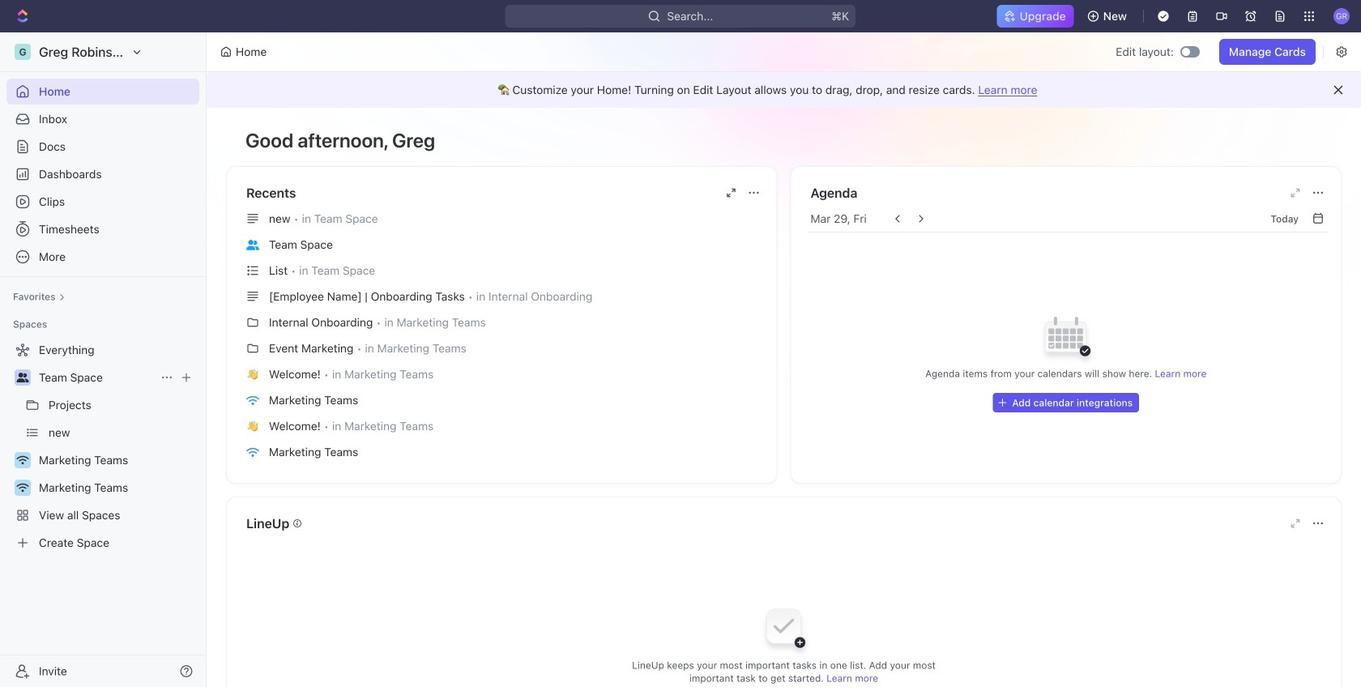 Task type: vqa. For each thing, say whether or not it's contained in the screenshot.
'Sidebar' navigation
yes



Task type: describe. For each thing, give the bounding box(es) containing it.
wifi image
[[246, 447, 259, 458]]

0 vertical spatial wifi image
[[246, 395, 259, 406]]

0 horizontal spatial user group image
[[17, 373, 29, 383]]

greg robinson's workspace, , element
[[15, 44, 31, 60]]

0 vertical spatial user group image
[[246, 240, 259, 250]]



Task type: locate. For each thing, give the bounding box(es) containing it.
tree inside the sidebar navigation
[[6, 337, 199, 556]]

alert
[[207, 72, 1362, 108]]

2 vertical spatial wifi image
[[17, 483, 29, 493]]

1 vertical spatial user group image
[[17, 373, 29, 383]]

user group image
[[246, 240, 259, 250], [17, 373, 29, 383]]

tree
[[6, 337, 199, 556]]

wifi image
[[246, 395, 259, 406], [17, 456, 29, 465], [17, 483, 29, 493]]

1 horizontal spatial user group image
[[246, 240, 259, 250]]

1 vertical spatial wifi image
[[17, 456, 29, 465]]

sidebar navigation
[[0, 32, 210, 687]]



